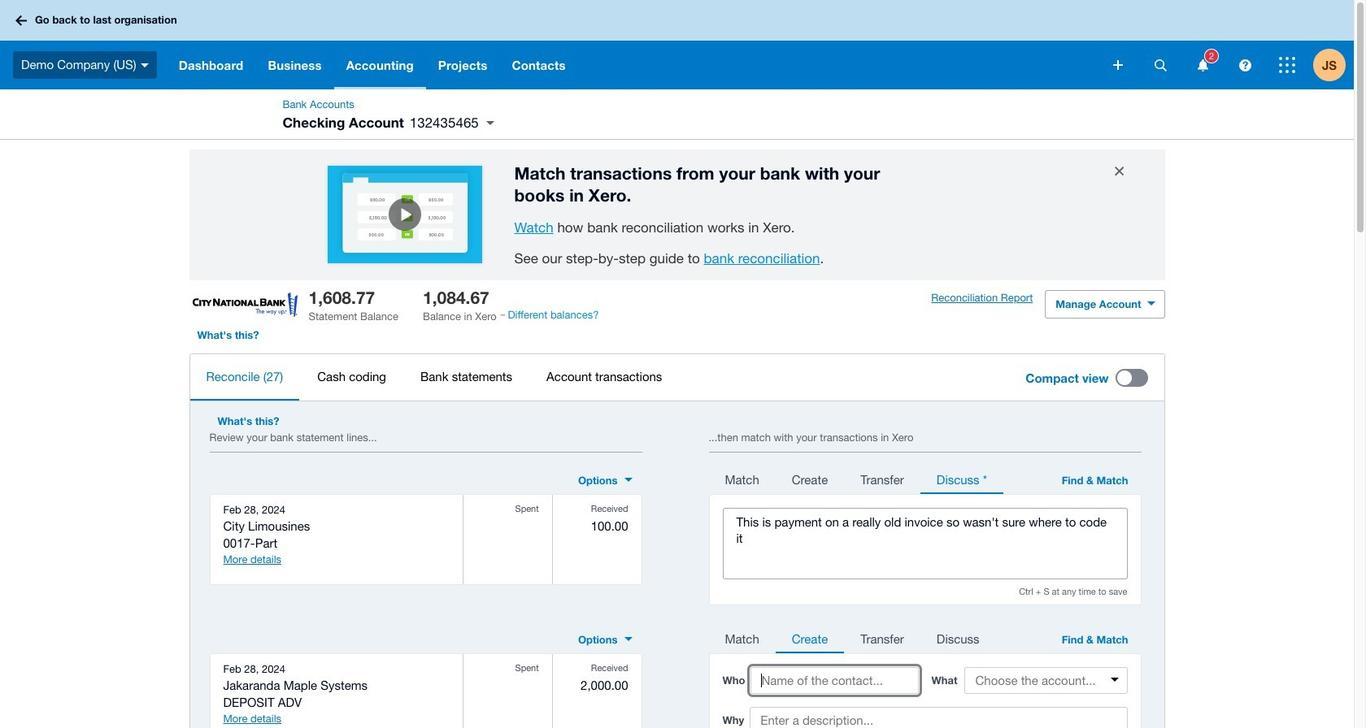 Task type: locate. For each thing, give the bounding box(es) containing it.
Enter a description... text field
[[750, 707, 1128, 729]]

1 svg image from the left
[[1154, 59, 1167, 71]]

2 horizontal spatial svg image
[[1239, 59, 1251, 71]]

2 svg image from the left
[[1197, 59, 1208, 71]]

0 horizontal spatial svg image
[[1154, 59, 1167, 71]]

banner
[[0, 0, 1354, 89]]

1 horizontal spatial svg image
[[1197, 59, 1208, 71]]

None text field
[[723, 509, 1127, 579]]

svg image
[[1154, 59, 1167, 71], [1197, 59, 1208, 71], [1239, 59, 1251, 71]]

Name of the contact... text field
[[751, 668, 919, 694]]

svg image
[[15, 15, 27, 26], [1279, 57, 1295, 73], [1113, 60, 1123, 70], [140, 63, 149, 67]]



Task type: describe. For each thing, give the bounding box(es) containing it.
3 svg image from the left
[[1239, 59, 1251, 71]]

Choose the account... text field
[[966, 669, 1126, 693]]



Task type: vqa. For each thing, say whether or not it's contained in the screenshot.
bottommost the quotes
no



